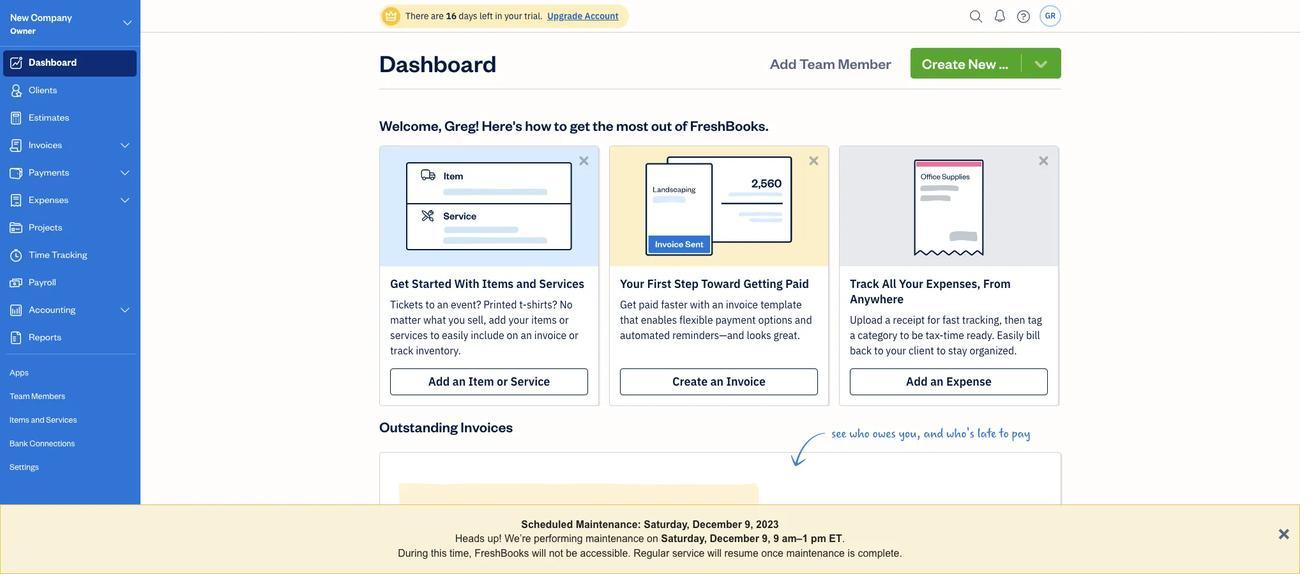 Task type: describe. For each thing, give the bounding box(es) containing it.
anywhere
[[850, 292, 904, 307]]

be inside upload a receipt for fast tracking, then tag a category to be tax-time ready. easily bill back to your client to stay organized.
[[912, 329, 923, 342]]

payments
[[29, 166, 69, 178]]

an down items on the bottom of the page
[[521, 329, 532, 342]]

started
[[412, 277, 452, 291]]

project image
[[8, 222, 24, 234]]

1 vertical spatial a
[[850, 329, 856, 342]]

most
[[616, 116, 648, 134]]

organized.
[[970, 344, 1017, 357]]

pay
[[1012, 427, 1031, 441]]

item
[[468, 374, 494, 389]]

search image
[[966, 7, 987, 26]]

see who owes you, and who's late to pay
[[832, 427, 1031, 441]]

accessible.
[[580, 548, 631, 559]]

settings link
[[3, 456, 137, 478]]

items and services
[[10, 414, 77, 425]]

estimates
[[29, 111, 69, 123]]

money image
[[8, 277, 24, 289]]

items and services link
[[3, 409, 137, 431]]

main element
[[0, 0, 172, 574]]

first
[[647, 277, 671, 291]]

sell,
[[468, 314, 486, 326]]

see
[[832, 427, 847, 441]]

0 vertical spatial saturday,
[[644, 519, 690, 530]]

to left 'get'
[[554, 116, 567, 134]]

team inside main element
[[10, 391, 30, 401]]

add an item or service
[[428, 374, 550, 389]]

track
[[850, 277, 879, 291]]

get for get started with items and services
[[390, 277, 409, 291]]

add
[[489, 314, 506, 326]]

invoice image
[[8, 139, 24, 152]]

you
[[449, 314, 465, 326]]

is
[[848, 548, 855, 559]]

time
[[29, 248, 50, 261]]

get for get paid faster with an invoice template that enables flexible payment options and automated reminders—and looks great.
[[620, 298, 636, 311]]

items inside main element
[[10, 414, 29, 425]]

projects link
[[3, 215, 137, 241]]

dismiss image for get started with items and services
[[577, 153, 591, 168]]

easily
[[442, 329, 468, 342]]

invoice inside the tickets to an event? printed t-shirts? no matter what you sell, add your items or services to easily include on an invoice or track inventory.
[[534, 329, 567, 342]]

of
[[675, 116, 687, 134]]

2 vertical spatial or
[[497, 374, 508, 389]]

for
[[928, 314, 940, 326]]

your inside the tickets to an event? printed t-shirts? no matter what you sell, add your items or services to easily include on an invoice or track inventory.
[[509, 314, 529, 326]]

getting
[[744, 277, 783, 291]]

resume
[[725, 548, 759, 559]]

tax-
[[926, 329, 944, 342]]

are
[[431, 10, 444, 22]]

1 horizontal spatial items
[[482, 277, 514, 291]]

settings
[[10, 462, 39, 472]]

account
[[585, 10, 619, 22]]

chevron large down image for invoices
[[119, 141, 131, 151]]

automated
[[620, 329, 670, 342]]

template
[[761, 298, 802, 311]]

ready.
[[967, 329, 995, 342]]

faster
[[661, 298, 688, 311]]

accounting link
[[3, 298, 137, 324]]

an left the invoice
[[711, 374, 724, 389]]

clients link
[[3, 78, 137, 104]]

tickets
[[390, 298, 423, 311]]

notifications image
[[990, 3, 1010, 29]]

paid
[[639, 298, 659, 311]]

create an invoice
[[673, 374, 766, 389]]

owner
[[10, 26, 36, 36]]

the
[[593, 116, 614, 134]]

am–1
[[782, 534, 808, 544]]

1 vertical spatial maintenance
[[786, 548, 845, 559]]

chevron large down image for expenses
[[119, 195, 131, 206]]

to left pay
[[999, 427, 1009, 441]]

complete.
[[858, 548, 902, 559]]

outstanding invoices
[[379, 418, 513, 436]]

expense
[[946, 374, 992, 389]]

out
[[651, 116, 672, 134]]

owes
[[873, 427, 896, 441]]

you,
[[899, 427, 921, 441]]

bank connections
[[10, 438, 75, 448]]

your inside track all your expenses, from anywhere
[[899, 277, 924, 291]]

invoice inside get paid faster with an invoice template that enables flexible payment options and automated reminders—and looks great.
[[726, 298, 758, 311]]

dismiss image for your first step toward getting paid
[[807, 153, 821, 168]]

× button
[[1278, 520, 1290, 544]]

expense image
[[8, 194, 24, 207]]

be inside scheduled maintenance: saturday, december 9, 2023 heads up! we're performing maintenance on saturday, december 9, 9 am–1 pm et . during this time, freshbooks will not be accessible. regular service will resume once maintenance is complete.
[[566, 548, 577, 559]]

expenses link
[[3, 188, 137, 214]]

add team member
[[770, 54, 892, 72]]

time tracking link
[[3, 243, 137, 269]]

during
[[398, 548, 428, 559]]

heads
[[455, 534, 485, 544]]

1 horizontal spatial dashboard
[[379, 48, 497, 78]]

freshbooks.
[[690, 116, 769, 134]]

no
[[560, 298, 573, 311]]

crown image
[[384, 9, 398, 23]]

enables
[[641, 314, 677, 326]]

chevrondown image
[[1032, 54, 1050, 72]]

late
[[978, 427, 996, 441]]

reminders—and
[[673, 329, 744, 342]]

apps
[[10, 367, 29, 377]]

pm
[[811, 534, 826, 544]]

estimate image
[[8, 112, 24, 125]]

and up t-
[[516, 277, 537, 291]]

up!
[[488, 534, 502, 544]]

to left stay
[[937, 344, 946, 357]]

1 vertical spatial saturday,
[[661, 534, 707, 544]]

an left "item"
[[453, 374, 466, 389]]

upload
[[850, 314, 883, 326]]

looks
[[747, 329, 771, 342]]

on inside the tickets to an event? printed t-shirts? no matter what you sell, add your items or services to easily include on an invoice or track inventory.
[[507, 329, 518, 342]]

tracking
[[52, 248, 87, 261]]

printed
[[484, 298, 517, 311]]

client image
[[8, 84, 24, 97]]

to down category
[[874, 344, 884, 357]]

new inside the 'new company owner'
[[10, 11, 29, 24]]

…
[[999, 54, 1009, 72]]

1 your from the left
[[620, 277, 645, 291]]

flexible
[[680, 314, 713, 326]]

an inside get paid faster with an invoice template that enables flexible payment options and automated reminders—and looks great.
[[712, 298, 724, 311]]

dashboard inside dashboard link
[[29, 56, 77, 68]]

from
[[983, 277, 1011, 291]]



Task type: locate. For each thing, give the bounding box(es) containing it.
2 vertical spatial your
[[886, 344, 906, 357]]

0 horizontal spatial on
[[507, 329, 518, 342]]

time tracking
[[29, 248, 87, 261]]

create left … at the top right of page
[[922, 54, 966, 72]]

services up no on the bottom
[[539, 277, 584, 291]]

dismiss image for track all your expenses, from anywhere
[[1037, 153, 1051, 168]]

shirts?
[[527, 298, 557, 311]]

0 vertical spatial be
[[912, 329, 923, 342]]

new up the owner
[[10, 11, 29, 24]]

in
[[495, 10, 502, 22]]

bill
[[1026, 329, 1040, 342]]

services
[[390, 329, 428, 342]]

tracking,
[[962, 314, 1002, 326]]

1 vertical spatial invoice
[[534, 329, 567, 342]]

team inside button
[[800, 54, 835, 72]]

your right 'in'
[[505, 10, 522, 22]]

0 horizontal spatial 9,
[[745, 519, 753, 530]]

t-
[[519, 298, 527, 311]]

1 horizontal spatial on
[[647, 534, 658, 544]]

saturday, up "regular"
[[644, 519, 690, 530]]

create
[[922, 54, 966, 72], [673, 374, 708, 389]]

1 horizontal spatial invoices
[[461, 418, 513, 436]]

be right not
[[566, 548, 577, 559]]

get
[[390, 277, 409, 291], [620, 298, 636, 311]]

on inside scheduled maintenance: saturday, december 9, 2023 heads up! we're performing maintenance on saturday, december 9, 9 am–1 pm et . during this time, freshbooks will not be accessible. regular service will resume once maintenance is complete.
[[647, 534, 658, 544]]

9, left 9
[[762, 534, 771, 544]]

create for create new …
[[922, 54, 966, 72]]

1 vertical spatial create
[[673, 374, 708, 389]]

0 horizontal spatial dashboard
[[29, 56, 77, 68]]

invoice down items on the bottom of the page
[[534, 329, 567, 342]]

0 horizontal spatial items
[[10, 414, 29, 425]]

0 horizontal spatial team
[[10, 391, 30, 401]]

time,
[[450, 548, 472, 559]]

chevron large down image inside payments link
[[119, 168, 131, 178]]

and
[[516, 277, 537, 291], [795, 314, 812, 326], [31, 414, 44, 425], [924, 427, 944, 441]]

add team member button
[[759, 48, 903, 79]]

services down team members link
[[46, 414, 77, 425]]

invoice
[[726, 374, 766, 389]]

a up back
[[850, 329, 856, 342]]

0 horizontal spatial dismiss image
[[577, 153, 591, 168]]

your right all
[[899, 277, 924, 291]]

that
[[620, 314, 639, 326]]

what
[[423, 314, 446, 326]]

2 horizontal spatial add
[[906, 374, 928, 389]]

2023
[[756, 519, 779, 530]]

gr
[[1045, 11, 1056, 20]]

payment
[[716, 314, 756, 326]]

1 horizontal spatial invoice
[[726, 298, 758, 311]]

add for add an item or service
[[428, 374, 450, 389]]

items
[[531, 314, 557, 326]]

welcome, greg! here's how to get the most out of freshbooks.
[[379, 116, 769, 134]]

invoices down estimates
[[29, 139, 62, 151]]

0 vertical spatial new
[[10, 11, 29, 24]]

0 vertical spatial get
[[390, 277, 409, 291]]

your
[[620, 277, 645, 291], [899, 277, 924, 291]]

1 horizontal spatial new
[[968, 54, 996, 72]]

16
[[446, 10, 457, 22]]

1 horizontal spatial create
[[922, 54, 966, 72]]

toward
[[701, 277, 741, 291]]

0 vertical spatial invoices
[[29, 139, 62, 151]]

0 vertical spatial services
[[539, 277, 584, 291]]

scheduled maintenance: saturday, december 9, 2023 heads up! we're performing maintenance on saturday, december 9, 9 am–1 pm et . during this time, freshbooks will not be accessible. regular service will resume once maintenance is complete.
[[398, 519, 902, 559]]

saturday,
[[644, 519, 690, 530], [661, 534, 707, 544]]

chevron large down image inside expenses link
[[119, 195, 131, 206]]

dashboard down are
[[379, 48, 497, 78]]

1 horizontal spatial your
[[899, 277, 924, 291]]

fast
[[943, 314, 960, 326]]

your first step toward getting paid
[[620, 277, 809, 291]]

0 horizontal spatial invoice
[[534, 329, 567, 342]]

new inside 'dropdown button'
[[968, 54, 996, 72]]

tickets to an event? printed t-shirts? no matter what you sell, add your items or services to easily include on an invoice or track inventory.
[[390, 298, 579, 357]]

create new … button
[[911, 48, 1061, 79]]

will left not
[[532, 548, 546, 559]]

an left expense at the bottom right of the page
[[931, 374, 944, 389]]

0 horizontal spatial create
[[673, 374, 708, 389]]

your down t-
[[509, 314, 529, 326]]

1 horizontal spatial add
[[770, 54, 797, 72]]

maintenance down pm
[[786, 548, 845, 559]]

1 horizontal spatial get
[[620, 298, 636, 311]]

payroll
[[29, 276, 56, 288]]

services inside main element
[[46, 414, 77, 425]]

2 your from the left
[[899, 277, 924, 291]]

new left … at the top right of page
[[968, 54, 996, 72]]

and right you,
[[924, 427, 944, 441]]

expenses,
[[926, 277, 981, 291]]

left
[[480, 10, 493, 22]]

0 vertical spatial create
[[922, 54, 966, 72]]

regular
[[634, 548, 669, 559]]

2 dismiss image from the left
[[807, 153, 821, 168]]

create new …
[[922, 54, 1009, 72]]

0 vertical spatial invoice
[[726, 298, 758, 311]]

on up "regular"
[[647, 534, 658, 544]]

your inside upload a receipt for fast tracking, then tag a category to be tax-time ready. easily bill back to your client to stay organized.
[[886, 344, 906, 357]]

0 vertical spatial a
[[885, 314, 891, 326]]

create down reminders—and
[[673, 374, 708, 389]]

0 horizontal spatial add
[[428, 374, 450, 389]]

1 vertical spatial december
[[710, 534, 759, 544]]

add an expense link
[[850, 369, 1048, 395]]

2 horizontal spatial dismiss image
[[1037, 153, 1051, 168]]

add inside add an expense link
[[906, 374, 928, 389]]

we're
[[505, 534, 531, 544]]

create for create an invoice
[[673, 374, 708, 389]]

create inside 'dropdown button'
[[922, 54, 966, 72]]

upgrade
[[547, 10, 583, 22]]

1 horizontal spatial dismiss image
[[807, 153, 821, 168]]

a up category
[[885, 314, 891, 326]]

1 vertical spatial invoices
[[461, 418, 513, 436]]

upload a receipt for fast tracking, then tag a category to be tax-time ready. easily bill back to your client to stay organized.
[[850, 314, 1042, 357]]

1 chevron large down image from the top
[[119, 168, 131, 178]]

0 horizontal spatial new
[[10, 11, 29, 24]]

to down receipt
[[900, 329, 909, 342]]

0 vertical spatial chevron large down image
[[122, 15, 133, 31]]

0 vertical spatial december
[[693, 519, 742, 530]]

and inside main element
[[31, 414, 44, 425]]

0 horizontal spatial be
[[566, 548, 577, 559]]

be up client
[[912, 329, 923, 342]]

freshbooks
[[475, 548, 529, 559]]

reports
[[29, 331, 61, 343]]

1 vertical spatial 9,
[[762, 534, 771, 544]]

include
[[471, 329, 504, 342]]

services
[[539, 277, 584, 291], [46, 414, 77, 425]]

on right include
[[507, 329, 518, 342]]

add inside add team member button
[[770, 54, 797, 72]]

1 dismiss image from the left
[[577, 153, 591, 168]]

timer image
[[8, 249, 24, 262]]

1 vertical spatial new
[[968, 54, 996, 72]]

2 vertical spatial chevron large down image
[[119, 195, 131, 206]]

0 vertical spatial team
[[800, 54, 835, 72]]

9,
[[745, 519, 753, 530], [762, 534, 771, 544]]

1 horizontal spatial team
[[800, 54, 835, 72]]

your
[[505, 10, 522, 22], [509, 314, 529, 326], [886, 344, 906, 357]]

clients
[[29, 84, 57, 96]]

dashboard image
[[8, 57, 24, 70]]

0 horizontal spatial invoices
[[29, 139, 62, 151]]

0 horizontal spatial maintenance
[[586, 534, 644, 544]]

0 vertical spatial maintenance
[[586, 534, 644, 544]]

scheduled
[[521, 519, 573, 530]]

once
[[761, 548, 784, 559]]

9, left 2023
[[745, 519, 753, 530]]

get up tickets
[[390, 277, 409, 291]]

there are 16 days left in your trial. upgrade account
[[406, 10, 619, 22]]

team left member
[[800, 54, 835, 72]]

go to help image
[[1014, 7, 1034, 26]]

track all your expenses, from anywhere
[[850, 277, 1011, 307]]

× dialog
[[0, 505, 1300, 574]]

who
[[850, 427, 870, 441]]

bank
[[10, 438, 28, 448]]

chevron large down image down invoices link
[[119, 168, 131, 178]]

chevron large down image down payroll link
[[119, 305, 131, 316]]

an up what
[[437, 298, 449, 311]]

how
[[525, 116, 552, 134]]

your down category
[[886, 344, 906, 357]]

will
[[532, 548, 546, 559], [708, 548, 722, 559]]

report image
[[8, 331, 24, 344]]

dashboard up clients
[[29, 56, 77, 68]]

with
[[454, 277, 480, 291]]

1 vertical spatial get
[[620, 298, 636, 311]]

0 horizontal spatial your
[[620, 277, 645, 291]]

gr button
[[1040, 5, 1061, 27]]

to down what
[[430, 329, 440, 342]]

1 horizontal spatial services
[[539, 277, 584, 291]]

1 vertical spatial be
[[566, 548, 577, 559]]

0 vertical spatial or
[[559, 314, 569, 326]]

invoice
[[726, 298, 758, 311], [534, 329, 567, 342]]

not
[[549, 548, 563, 559]]

and inside get paid faster with an invoice template that enables flexible payment options and automated reminders—and looks great.
[[795, 314, 812, 326]]

0 horizontal spatial get
[[390, 277, 409, 291]]

1 horizontal spatial 9,
[[762, 534, 771, 544]]

client
[[909, 344, 934, 357]]

1 vertical spatial chevron large down image
[[119, 305, 131, 316]]

1 horizontal spatial maintenance
[[786, 548, 845, 559]]

1 vertical spatial chevron large down image
[[119, 141, 131, 151]]

expenses
[[29, 194, 68, 206]]

and up "great."
[[795, 314, 812, 326]]

tag
[[1028, 314, 1042, 326]]

add inside add an item or service link
[[428, 374, 450, 389]]

1 horizontal spatial will
[[708, 548, 722, 559]]

outstanding
[[379, 418, 458, 436]]

and down team members
[[31, 414, 44, 425]]

this
[[431, 548, 447, 559]]

apps link
[[3, 361, 137, 384]]

chart image
[[8, 304, 24, 317]]

invoice up payment
[[726, 298, 758, 311]]

0 vertical spatial on
[[507, 329, 518, 342]]

team down apps
[[10, 391, 30, 401]]

get paid faster with an invoice template that enables flexible payment options and automated reminders—and looks great.
[[620, 298, 812, 342]]

0 horizontal spatial a
[[850, 329, 856, 342]]

get inside get paid faster with an invoice template that enables flexible payment options and automated reminders—and looks great.
[[620, 298, 636, 311]]

payment image
[[8, 167, 24, 179]]

1 horizontal spatial be
[[912, 329, 923, 342]]

payments link
[[3, 160, 137, 186]]

inventory.
[[416, 344, 461, 357]]

2 will from the left
[[708, 548, 722, 559]]

chevron large down image
[[122, 15, 133, 31], [119, 141, 131, 151], [119, 195, 131, 206]]

saturday, up service
[[661, 534, 707, 544]]

add for add team member
[[770, 54, 797, 72]]

0 vertical spatial your
[[505, 10, 522, 22]]

receipt
[[893, 314, 925, 326]]

invoices link
[[3, 133, 137, 159]]

0 vertical spatial 9,
[[745, 519, 753, 530]]

1 vertical spatial your
[[509, 314, 529, 326]]

items up bank on the bottom left
[[10, 414, 29, 425]]

chevron large down image for payments
[[119, 168, 131, 178]]

0 vertical spatial chevron large down image
[[119, 168, 131, 178]]

maintenance:
[[576, 519, 641, 530]]

maintenance down maintenance:
[[586, 534, 644, 544]]

to up what
[[426, 298, 435, 311]]

3 dismiss image from the left
[[1037, 153, 1051, 168]]

chevron large down image
[[119, 168, 131, 178], [119, 305, 131, 316]]

your up paid
[[620, 277, 645, 291]]

1 vertical spatial on
[[647, 534, 658, 544]]

invoices down add an item or service link
[[461, 418, 513, 436]]

0 vertical spatial items
[[482, 277, 514, 291]]

items up printed
[[482, 277, 514, 291]]

matter
[[390, 314, 421, 326]]

1 vertical spatial team
[[10, 391, 30, 401]]

1 vertical spatial items
[[10, 414, 29, 425]]

new company owner
[[10, 11, 72, 36]]

1 horizontal spatial a
[[885, 314, 891, 326]]

add for add an expense
[[906, 374, 928, 389]]

get up that
[[620, 298, 636, 311]]

members
[[31, 391, 65, 401]]

invoices inside main element
[[29, 139, 62, 151]]

great.
[[774, 329, 800, 342]]

dismiss image
[[577, 153, 591, 168], [807, 153, 821, 168], [1037, 153, 1051, 168]]

will right service
[[708, 548, 722, 559]]

an right with
[[712, 298, 724, 311]]

chevron large down image for accounting
[[119, 305, 131, 316]]

0 horizontal spatial services
[[46, 414, 77, 425]]

1 will from the left
[[532, 548, 546, 559]]

0 horizontal spatial will
[[532, 548, 546, 559]]

1 vertical spatial or
[[569, 329, 579, 342]]

upgrade account link
[[545, 10, 619, 22]]

1 vertical spatial services
[[46, 414, 77, 425]]

payroll link
[[3, 270, 137, 296]]

2 chevron large down image from the top
[[119, 305, 131, 316]]



Task type: vqa. For each thing, say whether or not it's contained in the screenshot.
Client / Project / Service / Note
no



